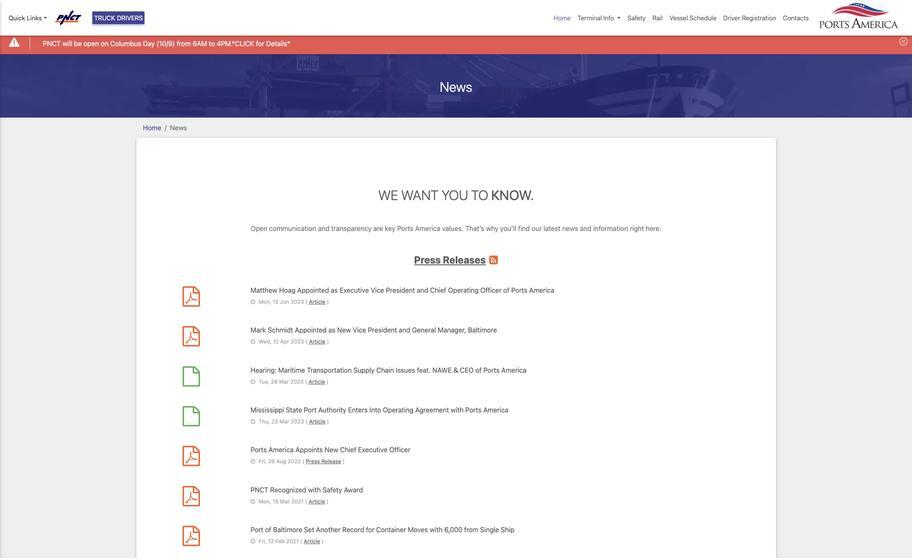 Task type: vqa. For each thing, say whether or not it's contained in the screenshot.


Task type: describe. For each thing, give the bounding box(es) containing it.
clock o image for mark schmidt appointed as new vice president and general manager, baltimore
[[251, 340, 255, 345]]

driver
[[724, 14, 741, 22]]

article for hoag
[[309, 299, 325, 306]]

schedule
[[690, 14, 717, 22]]

here.
[[646, 225, 662, 233]]

mississippi
[[251, 407, 284, 414]]

contacts
[[783, 14, 809, 22]]

0 horizontal spatial news
[[170, 124, 187, 132]]

mark
[[251, 327, 266, 334]]

port of baltimore set another record for container moves with 6,000 from single ship
[[251, 527, 515, 534]]

1 vertical spatial with
[[308, 487, 321, 494]]

set
[[304, 527, 314, 534]]

values.
[[442, 225, 464, 233]]

article for of
[[304, 539, 320, 545]]

president for general
[[368, 327, 397, 334]]

( for recognized
[[305, 499, 307, 505]]

26
[[268, 459, 275, 465]]

quick links link
[[8, 13, 47, 23]]

quick links
[[8, 14, 42, 22]]

links
[[27, 14, 42, 22]]

( for hoag
[[305, 299, 308, 306]]

award
[[344, 487, 363, 494]]

2022
[[288, 459, 301, 465]]

to inside alert
[[209, 40, 215, 47]]

as for new
[[328, 327, 336, 334]]

1 horizontal spatial operating
[[448, 287, 479, 294]]

information
[[593, 225, 628, 233]]

1 vertical spatial home link
[[143, 124, 161, 132]]

will
[[62, 40, 72, 47]]

our
[[532, 225, 542, 233]]

quick
[[8, 14, 25, 22]]

4pm.*click
[[217, 40, 254, 47]]

ports america appoints new chief executive officer
[[251, 447, 411, 454]]

1 horizontal spatial news
[[440, 79, 472, 95]]

1 horizontal spatial for
[[366, 527, 375, 534]]

info
[[604, 14, 614, 22]]

are
[[373, 225, 383, 233]]

12 for schmidt
[[273, 339, 279, 346]]

key
[[385, 225, 396, 233]]

maritime
[[278, 367, 305, 374]]

truck drivers
[[94, 14, 143, 22]]

pnct will be open on columbus day (10/9) from 6am to 4pm.*click for details* alert
[[0, 31, 912, 54]]

1 vertical spatial executive
[[358, 447, 388, 454]]

0 vertical spatial home
[[554, 14, 571, 22]]

mon, 12 jun 2023                                                                                                                                                             ( article )
[[259, 299, 329, 306]]

you'll
[[500, 225, 517, 233]]

single
[[480, 527, 499, 534]]

for inside alert
[[256, 40, 264, 47]]

( for schmidt
[[306, 339, 308, 346]]

0 vertical spatial executive
[[340, 287, 369, 294]]

fri, 12 feb 2021                                                                                                                                                             ( article )
[[259, 539, 324, 545]]

thu, 23 mar 2023                                                                                                                                                             ( article )
[[259, 419, 329, 425]]

article link for state
[[309, 419, 326, 425]]

pnct for pnct will be open on columbus day (10/9) from 6am to 4pm.*click for details*
[[43, 40, 61, 47]]

find
[[518, 225, 530, 233]]

safety link
[[624, 10, 649, 26]]

article link for recognized
[[309, 499, 325, 505]]

1 vertical spatial new
[[325, 447, 338, 454]]

6,000
[[444, 527, 462, 534]]

feat.
[[417, 367, 431, 374]]

1 vertical spatial to
[[471, 187, 488, 203]]

) for award
[[327, 499, 329, 505]]

apr
[[280, 339, 289, 346]]

article for state
[[309, 419, 326, 425]]

12 for hoag
[[273, 299, 279, 306]]

vessel schedule
[[670, 14, 717, 22]]

article link for schmidt
[[309, 339, 326, 346]]

1 vertical spatial port
[[251, 527, 263, 534]]

vice for new
[[353, 327, 366, 334]]

pnct for pnct recognized with safety award
[[251, 487, 268, 494]]

open
[[251, 225, 267, 233]]

( for state
[[306, 419, 308, 425]]

transparency
[[331, 225, 372, 233]]

0 vertical spatial new
[[337, 327, 351, 334]]

mon, 15 mar 2021                                                                                                                                                             ( article )
[[259, 499, 329, 505]]

1 horizontal spatial home link
[[550, 10, 574, 26]]

fri, for ports
[[259, 459, 267, 465]]

mar for recognized
[[280, 499, 290, 505]]

pnct will be open on columbus day (10/9) from 6am to 4pm.*click for details* link
[[43, 38, 290, 49]]

1 horizontal spatial of
[[476, 367, 482, 374]]

supply
[[354, 367, 375, 374]]

28
[[271, 379, 278, 385]]

wed, 12 apr 2023                                                                                                                                                             ( article )
[[259, 339, 329, 346]]

0 horizontal spatial safety
[[323, 487, 342, 494]]

tue,
[[259, 379, 270, 385]]

article for recognized
[[309, 499, 325, 505]]

authority
[[318, 407, 346, 414]]

nawe
[[433, 367, 452, 374]]

and right news
[[580, 225, 592, 233]]

wed,
[[259, 339, 272, 346]]

( for of
[[300, 539, 302, 545]]

truck
[[94, 14, 115, 22]]

driver registration
[[724, 14, 776, 22]]

1 vertical spatial baltimore
[[273, 527, 302, 534]]

releases
[[443, 254, 486, 266]]

moves
[[408, 527, 428, 534]]

2021 for with
[[291, 499, 304, 505]]

schmidt
[[268, 327, 293, 334]]

feb
[[275, 539, 285, 545]]

be
[[74, 40, 82, 47]]

terminal info
[[578, 14, 614, 22]]

news
[[562, 225, 578, 233]]

) for executive
[[327, 299, 329, 306]]

on
[[101, 40, 109, 47]]

container
[[376, 527, 406, 534]]

clock o image for port of baltimore set another record for container moves with 6,000 from single ship
[[251, 540, 255, 545]]

transportation
[[307, 367, 352, 374]]

12 for of
[[268, 539, 274, 545]]

record
[[342, 527, 364, 534]]

2 vertical spatial with
[[430, 527, 443, 534]]

as for executive
[[331, 287, 338, 294]]

another
[[316, 527, 341, 534]]

0 horizontal spatial chief
[[340, 447, 356, 454]]

general
[[412, 327, 436, 334]]

and left general
[[399, 327, 410, 334]]

that's
[[465, 225, 484, 233]]

president for chief
[[386, 287, 415, 294]]

1 horizontal spatial safety
[[628, 14, 646, 22]]

details*
[[266, 40, 290, 47]]

mar for maritime
[[279, 379, 289, 385]]

clock o image for ports america appoints new chief executive officer
[[251, 460, 255, 465]]

terminal info link
[[574, 10, 624, 26]]

pnct will be open on columbus day (10/9) from 6am to 4pm.*click for details*
[[43, 40, 290, 47]]

appoints
[[296, 447, 323, 454]]



Task type: locate. For each thing, give the bounding box(es) containing it.
1 vertical spatial news
[[170, 124, 187, 132]]

ceo
[[460, 367, 474, 374]]

0 vertical spatial mar
[[279, 379, 289, 385]]

0 vertical spatial clock o image
[[251, 380, 255, 385]]

clock o image
[[251, 380, 255, 385], [251, 420, 255, 425]]

jun
[[280, 299, 289, 306]]

day
[[143, 40, 155, 47]]

1 mon, from the top
[[259, 299, 271, 306]]

) for another
[[322, 539, 324, 545]]

article right jun
[[309, 299, 325, 306]]

aug
[[276, 459, 286, 465]]

mar right 23
[[280, 419, 289, 425]]

pnct inside alert
[[43, 40, 61, 47]]

clock o image
[[251, 300, 255, 305], [251, 340, 255, 345], [251, 460, 255, 465], [251, 500, 255, 505], [251, 540, 255, 545]]

fri, left feb
[[259, 539, 267, 545]]

issues
[[396, 367, 415, 374]]

president
[[386, 287, 415, 294], [368, 327, 397, 334]]

close image
[[900, 37, 908, 46]]

operating down releases
[[448, 287, 479, 294]]

article link down authority in the bottom of the page
[[309, 419, 326, 425]]

0 vertical spatial baltimore
[[468, 327, 497, 334]]

and left transparency
[[318, 225, 330, 233]]

press releases
[[414, 254, 486, 266]]

press releases link
[[414, 254, 498, 266]]

1 vertical spatial operating
[[383, 407, 414, 414]]

chief
[[430, 287, 446, 294], [340, 447, 356, 454]]

truck drivers link
[[92, 11, 145, 24]]

clock o image down matthew
[[251, 300, 255, 305]]

clock o image left feb
[[251, 540, 255, 545]]

mar
[[279, 379, 289, 385], [280, 419, 289, 425], [280, 499, 290, 505]]

1 vertical spatial mon,
[[259, 499, 271, 505]]

vice for executive
[[371, 287, 384, 294]]

hearing:
[[251, 367, 277, 374]]

12 left apr
[[273, 339, 279, 346]]

2023 for maritime
[[290, 379, 304, 385]]

into
[[370, 407, 381, 414]]

safety
[[628, 14, 646, 22], [323, 487, 342, 494]]

2023 for schmidt
[[291, 339, 304, 346]]

2021 down recognized
[[291, 499, 304, 505]]

0 vertical spatial operating
[[448, 287, 479, 294]]

) for enters
[[327, 419, 329, 425]]

with up mon, 15 mar 2021                                                                                                                                                             ( article )
[[308, 487, 321, 494]]

) for chain
[[327, 379, 329, 385]]

0 vertical spatial port
[[304, 407, 317, 414]]

1 horizontal spatial from
[[464, 527, 479, 534]]

we want you to know.
[[378, 187, 534, 203]]

vessel
[[670, 14, 688, 22]]

0 vertical spatial news
[[440, 79, 472, 95]]

article link for hoag
[[309, 299, 325, 306]]

0 horizontal spatial vice
[[353, 327, 366, 334]]

latest
[[544, 225, 561, 233]]

driver registration link
[[720, 10, 780, 26]]

1 vertical spatial president
[[368, 327, 397, 334]]

2 horizontal spatial with
[[451, 407, 464, 414]]

fri, left 26
[[259, 459, 267, 465]]

enters
[[348, 407, 368, 414]]

article
[[309, 299, 325, 306], [309, 339, 326, 346], [309, 379, 325, 385], [309, 419, 326, 425], [309, 499, 325, 505], [304, 539, 320, 545]]

clock o image left tue, in the bottom of the page
[[251, 380, 255, 385]]

4 clock o image from the top
[[251, 500, 255, 505]]

pnct
[[43, 40, 61, 47], [251, 487, 268, 494]]

mon, down matthew
[[259, 299, 271, 306]]

2 mon, from the top
[[259, 499, 271, 505]]

baltimore up fri, 12 feb 2021                                                                                                                                                             ( article )
[[273, 527, 302, 534]]

(
[[305, 299, 308, 306], [306, 339, 308, 346], [305, 379, 307, 385], [306, 419, 308, 425], [302, 459, 304, 465], [305, 499, 307, 505], [300, 539, 302, 545]]

1 horizontal spatial pnct
[[251, 487, 268, 494]]

0 horizontal spatial with
[[308, 487, 321, 494]]

0 vertical spatial 12
[[273, 299, 279, 306]]

1 horizontal spatial baltimore
[[468, 327, 497, 334]]

home link
[[550, 10, 574, 26], [143, 124, 161, 132]]

( down pnct recognized with safety award
[[305, 499, 307, 505]]

baltimore
[[468, 327, 497, 334], [273, 527, 302, 534]]

0 horizontal spatial home link
[[143, 124, 161, 132]]

2 vertical spatial mar
[[280, 499, 290, 505]]

0 vertical spatial press
[[414, 254, 441, 266]]

( for america
[[302, 459, 304, 465]]

1 horizontal spatial port
[[304, 407, 317, 414]]

appointed for hoag
[[297, 287, 329, 294]]

0 horizontal spatial press
[[306, 459, 320, 465]]

1 vertical spatial clock o image
[[251, 420, 255, 425]]

0 vertical spatial from
[[177, 40, 191, 47]]

2021 for baltimore
[[286, 539, 299, 545]]

3 clock o image from the top
[[251, 460, 255, 465]]

0 vertical spatial president
[[386, 287, 415, 294]]

with left "6,000"
[[430, 527, 443, 534]]

1 horizontal spatial press
[[414, 254, 441, 266]]

article for maritime
[[309, 379, 325, 385]]

article down authority in the bottom of the page
[[309, 419, 326, 425]]

1 vertical spatial home
[[143, 124, 161, 132]]

recognized
[[270, 487, 306, 494]]

press left releases
[[414, 254, 441, 266]]

1 vertical spatial of
[[476, 367, 482, 374]]

0 vertical spatial fri,
[[259, 459, 267, 465]]

we
[[378, 187, 398, 203]]

1 vertical spatial vice
[[353, 327, 366, 334]]

clock o image left wed,
[[251, 340, 255, 345]]

hoag
[[279, 287, 296, 294]]

appointed up mon, 12 jun 2023                                                                                                                                                             ( article )
[[297, 287, 329, 294]]

2 vertical spatial 12
[[268, 539, 274, 545]]

tue, 28 mar 2023                                                                                                                                                             ( article )
[[259, 379, 329, 385]]

baltimore right manager,
[[468, 327, 497, 334]]

chief down the press releases
[[430, 287, 446, 294]]

article link down transportation
[[309, 379, 325, 385]]

1 vertical spatial 12
[[273, 339, 279, 346]]

5 clock o image from the top
[[251, 540, 255, 545]]

(10/9)
[[157, 40, 175, 47]]

1 vertical spatial officer
[[389, 447, 411, 454]]

0 horizontal spatial pnct
[[43, 40, 61, 47]]

0 horizontal spatial for
[[256, 40, 264, 47]]

vessel schedule link
[[666, 10, 720, 26]]

0 vertical spatial for
[[256, 40, 264, 47]]

1 horizontal spatial chief
[[430, 287, 446, 294]]

0 vertical spatial of
[[503, 287, 510, 294]]

to
[[209, 40, 215, 47], [471, 187, 488, 203]]

article link for maritime
[[309, 379, 325, 385]]

6am
[[193, 40, 207, 47]]

23
[[271, 419, 278, 425]]

2 clock o image from the top
[[251, 420, 255, 425]]

to right you
[[471, 187, 488, 203]]

1 vertical spatial for
[[366, 527, 375, 534]]

and
[[318, 225, 330, 233], [580, 225, 592, 233], [417, 287, 428, 294], [399, 327, 410, 334]]

2 fri, from the top
[[259, 539, 267, 545]]

matthew
[[251, 287, 277, 294]]

0 vertical spatial appointed
[[297, 287, 329, 294]]

drivers
[[117, 14, 143, 22]]

fri, 26 aug 2022                                                                                                                                                             ( press release )
[[259, 459, 345, 465]]

mississippi state port authority enters into operating agreement with ports america
[[251, 407, 509, 414]]

0 vertical spatial vice
[[371, 287, 384, 294]]

of
[[503, 287, 510, 294], [476, 367, 482, 374], [265, 527, 271, 534]]

article up transportation
[[309, 339, 326, 346]]

1 vertical spatial from
[[464, 527, 479, 534]]

12
[[273, 299, 279, 306], [273, 339, 279, 346], [268, 539, 274, 545]]

ship
[[501, 527, 515, 534]]

to right 6am
[[209, 40, 215, 47]]

mar right 28
[[279, 379, 289, 385]]

article link down set
[[304, 539, 320, 545]]

0 horizontal spatial home
[[143, 124, 161, 132]]

0 horizontal spatial officer
[[389, 447, 411, 454]]

you
[[442, 187, 468, 203]]

0 horizontal spatial to
[[209, 40, 215, 47]]

12 left feb
[[268, 539, 274, 545]]

new
[[337, 327, 351, 334], [325, 447, 338, 454]]

2 horizontal spatial of
[[503, 287, 510, 294]]

operating right the into
[[383, 407, 414, 414]]

clock o image left 15
[[251, 500, 255, 505]]

mon, for matthew
[[259, 299, 271, 306]]

open communication and transparency are key ports america values. that's why you'll find our latest news and information right here.
[[251, 225, 662, 233]]

safety left rail
[[628, 14, 646, 22]]

2023 right jun
[[291, 299, 304, 306]]

for right record
[[366, 527, 375, 534]]

safety left award
[[323, 487, 342, 494]]

0 vertical spatial officer
[[481, 287, 502, 294]]

0 vertical spatial home link
[[550, 10, 574, 26]]

clock o image left 26
[[251, 460, 255, 465]]

for
[[256, 40, 264, 47], [366, 527, 375, 534]]

1 vertical spatial appointed
[[295, 327, 327, 334]]

chain
[[376, 367, 394, 374]]

article down transportation
[[309, 379, 325, 385]]

mon, left 15
[[259, 499, 271, 505]]

chief up release
[[340, 447, 356, 454]]

clock o image for matthew hoag appointed as executive vice president and chief operating officer of ports america
[[251, 300, 255, 305]]

from right "6,000"
[[464, 527, 479, 534]]

1 horizontal spatial officer
[[481, 287, 502, 294]]

( right jun
[[305, 299, 308, 306]]

( right 2022
[[302, 459, 304, 465]]

america
[[415, 225, 440, 233], [529, 287, 555, 294], [501, 367, 527, 374], [483, 407, 509, 414], [269, 447, 294, 454]]

( down transportation
[[305, 379, 307, 385]]

ports
[[397, 225, 413, 233], [511, 287, 528, 294], [484, 367, 500, 374], [465, 407, 482, 414], [251, 447, 267, 454]]

why
[[486, 225, 499, 233]]

article down set
[[304, 539, 320, 545]]

appointed for schmidt
[[295, 327, 327, 334]]

for left 'details*'
[[256, 40, 264, 47]]

1 vertical spatial chief
[[340, 447, 356, 454]]

1 vertical spatial as
[[328, 327, 336, 334]]

rss square image
[[489, 255, 498, 265]]

port up fri, 12 feb 2021                                                                                                                                                             ( article )
[[251, 527, 263, 534]]

clock o image for mississippi state port authority enters into operating agreement with ports america
[[251, 420, 255, 425]]

15
[[273, 499, 279, 505]]

press release link
[[306, 459, 341, 465]]

port right state
[[304, 407, 317, 414]]

1 clock o image from the top
[[251, 300, 255, 305]]

( for maritime
[[305, 379, 307, 385]]

0 vertical spatial safety
[[628, 14, 646, 22]]

clock o image left "thu,"
[[251, 420, 255, 425]]

agreement
[[415, 407, 449, 414]]

columbus
[[110, 40, 141, 47]]

clock o image for pnct recognized with safety award
[[251, 500, 255, 505]]

1 vertical spatial mar
[[280, 419, 289, 425]]

as
[[331, 287, 338, 294], [328, 327, 336, 334]]

1 vertical spatial 2021
[[286, 539, 299, 545]]

( right apr
[[306, 339, 308, 346]]

0 vertical spatial mon,
[[259, 299, 271, 306]]

2021
[[291, 499, 304, 505], [286, 539, 299, 545]]

mark schmidt appointed as new vice president and general manager, baltimore
[[251, 327, 497, 334]]

fri,
[[259, 459, 267, 465], [259, 539, 267, 545]]

0 horizontal spatial operating
[[383, 407, 414, 414]]

2 vertical spatial of
[[265, 527, 271, 534]]

mon, for pnct
[[259, 499, 271, 505]]

article down pnct recognized with safety award
[[309, 499, 325, 505]]

from left 6am
[[177, 40, 191, 47]]

( up 'appoints'
[[306, 419, 308, 425]]

contacts link
[[780, 10, 813, 26]]

from inside alert
[[177, 40, 191, 47]]

0 horizontal spatial baltimore
[[273, 527, 302, 534]]

fri, for port
[[259, 539, 267, 545]]

12 left jun
[[273, 299, 279, 306]]

0 horizontal spatial port
[[251, 527, 263, 534]]

0 vertical spatial pnct
[[43, 40, 61, 47]]

0 vertical spatial as
[[331, 287, 338, 294]]

vice
[[371, 287, 384, 294], [353, 327, 366, 334]]

0 horizontal spatial from
[[177, 40, 191, 47]]

1 horizontal spatial vice
[[371, 287, 384, 294]]

press down 'appoints'
[[306, 459, 320, 465]]

vice up supply
[[353, 327, 366, 334]]

want
[[401, 187, 439, 203]]

1 fri, from the top
[[259, 459, 267, 465]]

2023 for hoag
[[291, 299, 304, 306]]

pnct left will
[[43, 40, 61, 47]]

right
[[630, 225, 644, 233]]

2023 for state
[[291, 419, 304, 425]]

release
[[321, 459, 341, 465]]

1 horizontal spatial with
[[430, 527, 443, 534]]

vice up the mark schmidt appointed as new vice president and general manager, baltimore
[[371, 287, 384, 294]]

0 vertical spatial with
[[451, 407, 464, 414]]

mar for state
[[280, 419, 289, 425]]

1 horizontal spatial home
[[554, 14, 571, 22]]

2023 right apr
[[291, 339, 304, 346]]

mar right 15
[[280, 499, 290, 505]]

article for schmidt
[[309, 339, 326, 346]]

article link up transportation
[[309, 339, 326, 346]]

0 horizontal spatial of
[[265, 527, 271, 534]]

1 vertical spatial safety
[[323, 487, 342, 494]]

with right agreement
[[451, 407, 464, 414]]

1 horizontal spatial to
[[471, 187, 488, 203]]

) for new
[[327, 339, 329, 346]]

pnct left recognized
[[251, 487, 268, 494]]

&
[[454, 367, 458, 374]]

1 vertical spatial fri,
[[259, 539, 267, 545]]

mon,
[[259, 299, 271, 306], [259, 499, 271, 505]]

2 clock o image from the top
[[251, 340, 255, 345]]

1 vertical spatial pnct
[[251, 487, 268, 494]]

registration
[[742, 14, 776, 22]]

2021 right feb
[[286, 539, 299, 545]]

clock o image for hearing: maritime transportation supply chain issues feat. nawe & ceo of ports america
[[251, 380, 255, 385]]

1 clock o image from the top
[[251, 380, 255, 385]]

article link for of
[[304, 539, 320, 545]]

0 vertical spatial chief
[[430, 287, 446, 294]]

communication
[[269, 225, 316, 233]]

( right feb
[[300, 539, 302, 545]]

0 vertical spatial 2021
[[291, 499, 304, 505]]

appointed up wed, 12 apr 2023                                                                                                                                                             ( article )
[[295, 327, 327, 334]]

1 vertical spatial press
[[306, 459, 320, 465]]

matthew hoag appointed as executive vice president and chief operating officer of ports america
[[251, 287, 555, 294]]

article link right jun
[[309, 299, 325, 306]]

2023 down state
[[291, 419, 304, 425]]

2023 down maritime
[[290, 379, 304, 385]]

hearing: maritime transportation supply chain issues feat. nawe & ceo of ports america
[[251, 367, 527, 374]]

article link down pnct recognized with safety award
[[309, 499, 325, 505]]

and up general
[[417, 287, 428, 294]]

0 vertical spatial to
[[209, 40, 215, 47]]



